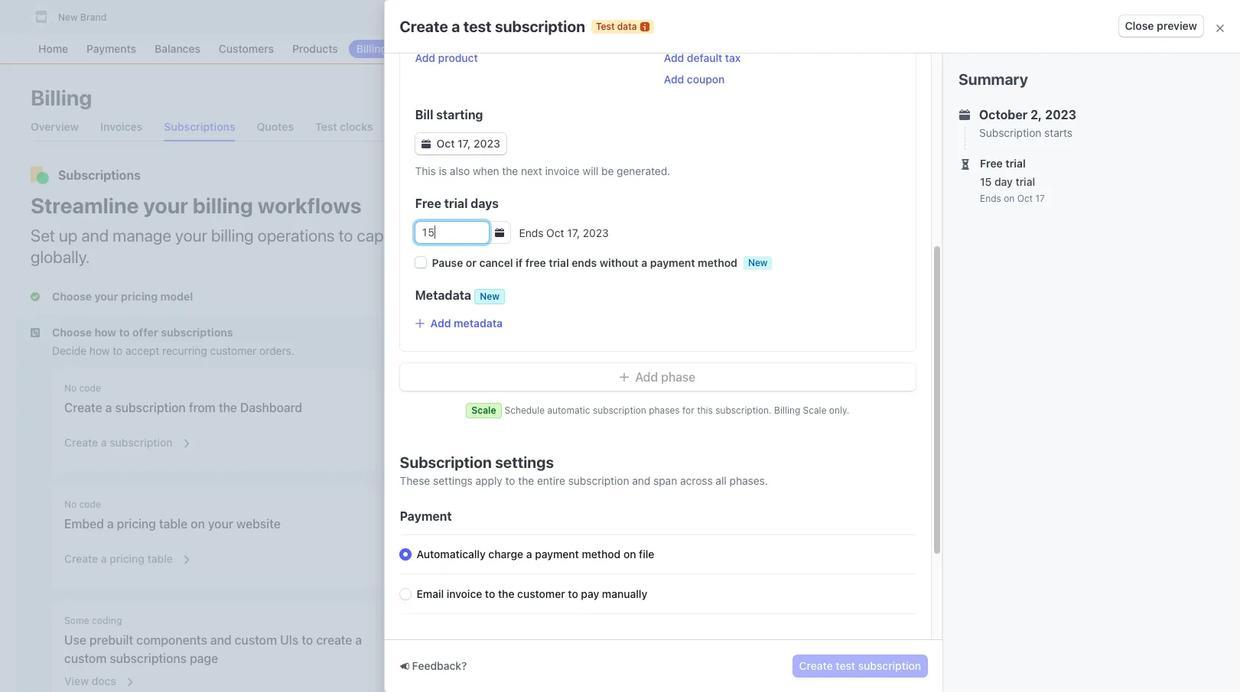 Task type: locate. For each thing, give the bounding box(es) containing it.
1 horizontal spatial custom
[[235, 633, 277, 647]]

2 vertical spatial invoice
[[447, 588, 482, 601]]

subscriptions inside some coding use prebuilt components and custom uis to create a custom subscriptions page
[[110, 652, 187, 666]]

how for choose
[[94, 326, 116, 339]]

or right trials on the top right of page
[[999, 240, 1009, 253]]

1 vertical spatial billing
[[211, 226, 254, 246]]

0 horizontal spatial oct
[[436, 137, 455, 150]]

1 horizontal spatial with
[[628, 517, 652, 531]]

view
[[423, 558, 447, 571], [64, 675, 89, 688]]

when
[[473, 164, 499, 177]]

a inside no code embed a pricing table on your website
[[107, 517, 114, 531]]

subscriptions inside choose how to offer subscriptions dropdown button
[[161, 326, 233, 339]]

view docs down "integration"
[[423, 558, 474, 571]]

subscriptions down components
[[110, 652, 187, 666]]

invoice right the email at the left of the page
[[447, 588, 482, 601]]

to left capture
[[339, 226, 353, 246]]

1 vertical spatial customer
[[517, 588, 565, 601]]

uis
[[280, 633, 299, 647]]

0 vertical spatial accept
[[550, 226, 600, 246]]

export button
[[933, 87, 993, 109]]

1 vertical spatial 2023
[[474, 137, 500, 150]]

17, up also
[[458, 137, 471, 150]]

2023 up starts
[[1045, 108, 1076, 122]]

offer
[[946, 240, 969, 253], [132, 326, 158, 339]]

0 horizontal spatial with
[[544, 401, 568, 415]]

subscriptions,
[[873, 240, 943, 253]]

0 horizontal spatial custom
[[64, 652, 107, 666]]

revenue for 0.8% on recurring payments and one-time invoice payments
[[1080, 322, 1120, 335]]

more inside streamline your billing workflows set up and manage your billing operations to capture more revenue and accept recurring payments globally.
[[416, 226, 453, 246]]

2 horizontal spatial billing
[[853, 200, 884, 213]]

accept up ends
[[550, 226, 600, 246]]

subscription inside button
[[110, 436, 173, 449]]

0 vertical spatial billing
[[31, 85, 92, 110]]

1 vertical spatial how
[[89, 344, 110, 357]]

manage down 0.5% on the right top of the page
[[837, 253, 877, 266]]

1 vertical spatial offer
[[132, 326, 158, 339]]

view down use
[[64, 675, 89, 688]]

no up the embed
[[64, 499, 77, 510]]

and right the discounts, at right top
[[1066, 240, 1085, 253]]

2 vertical spatial 2023
[[583, 226, 609, 239]]

oct inside free trial 15 day trial ends on oct 17
[[1017, 193, 1033, 204]]

more up "pause"
[[416, 226, 453, 246]]

no
[[64, 382, 77, 394], [423, 382, 435, 394], [64, 499, 77, 510]]

0 horizontal spatial or
[[466, 256, 477, 269]]

code for share
[[437, 382, 459, 394]]

oct up 'pause or cancel if free trial ends without a payment method'
[[546, 226, 564, 239]]

and left 'span' in the bottom of the page
[[632, 474, 650, 487]]

october 2, 2023 subscription starts
[[979, 108, 1076, 139]]

docs down "integration"
[[450, 558, 474, 571]]

to right "upgrade"
[[890, 364, 900, 377]]

ends oct 17, 2023
[[519, 226, 609, 239]]

subscriptions up decide how to accept recurring customer orders.
[[161, 326, 233, 339]]

0 horizontal spatial settings
[[433, 474, 473, 487]]

scale
[[903, 364, 931, 377], [472, 405, 496, 416], [803, 405, 827, 416]]

2 horizontal spatial 2023
[[1045, 108, 1076, 122]]

website inside 'low code offer subscriptions on your website with a checkout integration'
[[581, 517, 625, 531]]

custom left "uis"
[[235, 633, 277, 647]]

code inside no code embed a pricing table on your website
[[79, 499, 101, 510]]

code inside no code share a payment link with your customers
[[437, 382, 459, 394]]

the right from
[[219, 401, 237, 415]]

accept inside streamline your billing workflows set up and manage your billing operations to capture more revenue and accept recurring payments globally.
[[550, 226, 600, 246]]

ends down 15
[[980, 193, 1001, 204]]

0 horizontal spatial payment
[[468, 401, 518, 415]]

customer
[[210, 344, 257, 357], [517, 588, 565, 601]]

scale left only.
[[803, 405, 827, 416]]

on
[[1004, 193, 1015, 204], [866, 221, 878, 234], [866, 303, 878, 316], [191, 517, 205, 531], [535, 517, 549, 531], [623, 548, 636, 561]]

0 horizontal spatial manage
[[113, 226, 171, 246]]

page
[[190, 652, 218, 666]]

1 horizontal spatial free
[[980, 157, 1003, 170]]

0 horizontal spatial 2023
[[474, 137, 500, 150]]

subscriptions up charge
[[455, 517, 532, 531]]

phases
[[649, 405, 680, 416]]

how right decide
[[89, 344, 110, 357]]

subscription down october
[[979, 126, 1041, 139]]

and inside some coding use prebuilt components and custom uis to create a custom subscriptions page
[[210, 633, 232, 647]]

1 horizontal spatial more
[[974, 364, 1000, 377]]

invoice
[[545, 164, 580, 177], [1049, 303, 1083, 316], [447, 588, 482, 601]]

docs down prebuilt
[[92, 675, 116, 688]]

add left the phase
[[635, 370, 658, 384]]

0 vertical spatial subscriptions
[[161, 326, 233, 339]]

0 vertical spatial subscription
[[979, 126, 1041, 139]]

revenue right the invoicing,
[[1080, 322, 1120, 335]]

with inside no code share a payment link with your customers
[[544, 401, 568, 415]]

0 horizontal spatial view docs button
[[55, 665, 135, 692]]

recurring up quoting,
[[881, 303, 926, 316]]

to up decide how to accept recurring customer orders.
[[119, 326, 130, 339]]

add down metadata
[[430, 317, 451, 330]]

no inside no code share a payment link with your customers
[[423, 382, 435, 394]]

manage down the streamline
[[113, 226, 171, 246]]

2023 inside october 2, 2023 subscription starts
[[1045, 108, 1076, 122]]

0 horizontal spatial website
[[236, 517, 281, 531]]

pause or cancel if free trial ends without a payment method
[[432, 256, 737, 269]]

the
[[502, 164, 518, 177], [219, 401, 237, 415], [518, 474, 534, 487], [498, 588, 514, 601]]

0 vertical spatial more
[[416, 226, 453, 246]]

free for free trial days
[[415, 197, 441, 210]]

with inside 'low code offer subscriptions on your website with a checkout integration'
[[628, 517, 652, 531]]

and up page
[[210, 633, 232, 647]]

1 vertical spatial ends
[[519, 226, 543, 239]]

days
[[471, 197, 499, 210]]

upgrade to scale
[[844, 364, 931, 377]]

1 horizontal spatial view docs
[[423, 558, 474, 571]]

pause
[[432, 256, 463, 269]]

view for offer subscriptions on your website with a checkout integration
[[423, 558, 447, 571]]

next
[[521, 164, 542, 177]]

1 vertical spatial docs
[[92, 675, 116, 688]]

on inside billing starter 0.5% on recurring payments create subscriptions, offer trials or discounts, and effortlessly manage recurring billing.
[[866, 221, 878, 234]]

payments
[[929, 221, 977, 234], [673, 226, 745, 246], [929, 303, 977, 316], [1086, 303, 1134, 316]]

1 horizontal spatial scale
[[803, 405, 827, 416]]

0 horizontal spatial view
[[64, 675, 89, 688]]

view docs button
[[413, 549, 494, 576], [55, 665, 135, 692]]

0 horizontal spatial invoice
[[447, 588, 482, 601]]

1 horizontal spatial manage
[[837, 253, 877, 266]]

code up share
[[437, 382, 459, 394]]

2023
[[1045, 108, 1076, 122], [474, 137, 500, 150], [583, 226, 609, 239]]

add up the add coupon at right top
[[664, 51, 684, 64]]

to inside dropdown button
[[119, 326, 130, 339]]

0 vertical spatial how
[[94, 326, 116, 339]]

or right "pause"
[[466, 256, 477, 269]]

offer up decide how to accept recurring customer orders.
[[132, 326, 158, 339]]

the inside no code create a subscription from the dashboard
[[219, 401, 237, 415]]

choose how to offer subscriptions button
[[31, 325, 236, 340]]

0 horizontal spatial billing
[[31, 85, 92, 110]]

view docs button for prebuilt
[[55, 665, 135, 692]]

pricing up create a pricing table button
[[117, 517, 156, 531]]

billing inside billing starter 0.5% on recurring payments create subscriptions, offer trials or discounts, and effortlessly manage recurring billing.
[[853, 200, 884, 213]]

orders.
[[259, 344, 294, 357]]

how for decide
[[89, 344, 110, 357]]

this
[[415, 164, 436, 177]]

a inside no code share a payment link with your customers
[[459, 401, 465, 415]]

if
[[516, 256, 523, 269]]

to inside streamline your billing workflows set up and manage your billing operations to capture more revenue and accept recurring payments globally.
[[339, 226, 353, 246]]

and inside subscription settings these settings apply to the entire subscription and span across all phases.
[[632, 474, 650, 487]]

1 horizontal spatial subscription
[[979, 126, 1041, 139]]

0 vertical spatial view docs
[[423, 558, 474, 571]]

1 vertical spatial manage
[[837, 253, 877, 266]]

be
[[601, 164, 614, 177]]

1 vertical spatial svg image
[[620, 373, 629, 382]]

2 horizontal spatial revenue
[[1080, 322, 1120, 335]]

free
[[980, 157, 1003, 170], [415, 197, 441, 210]]

no for embed a pricing table on your website
[[64, 499, 77, 510]]

code down decide
[[79, 382, 101, 394]]

recurring up without
[[604, 226, 669, 246]]

no for create a subscription from the dashboard
[[64, 382, 77, 394]]

table down no code embed a pricing table on your website
[[147, 552, 173, 565]]

free trial days
[[415, 197, 499, 210]]

create for create a test subscription
[[400, 17, 448, 35]]

learn more
[[943, 364, 1000, 377]]

1 vertical spatial invoice
[[1049, 303, 1083, 316]]

1 vertical spatial subscriptions
[[455, 517, 532, 531]]

revenue up cancel
[[457, 226, 515, 246]]

subscription inside subscription settings these settings apply to the entire subscription and span across all phases.
[[568, 474, 629, 487]]

subscription up these
[[400, 454, 492, 471]]

recurring down choose how to offer subscriptions
[[162, 344, 207, 357]]

add left "product"
[[415, 51, 435, 64]]

code inside 'low code offer subscriptions on your website with a checkout integration'
[[443, 499, 465, 510]]

payment right without
[[650, 256, 695, 269]]

billing for billing
[[31, 85, 92, 110]]

2 horizontal spatial payment
[[650, 256, 695, 269]]

table
[[159, 517, 188, 531], [147, 552, 173, 565]]

2023 up the when
[[474, 137, 500, 150]]

to down choose how to offer subscriptions dropdown button
[[113, 344, 123, 357]]

0 horizontal spatial 17,
[[458, 137, 471, 150]]

view for use prebuilt components and custom uis to create a custom subscriptions page
[[64, 675, 89, 688]]

how inside choose how to offer subscriptions dropdown button
[[94, 326, 116, 339]]

settings
[[495, 454, 554, 471], [433, 474, 473, 487]]

view docs down use
[[64, 675, 116, 688]]

and up free
[[519, 226, 546, 246]]

17
[[1035, 193, 1045, 204]]

how right choose
[[94, 326, 116, 339]]

decide how to accept recurring customer orders.
[[52, 344, 294, 357]]

scale left learn
[[903, 364, 931, 377]]

1 vertical spatial test
[[836, 659, 855, 672]]

0 vertical spatial oct
[[436, 137, 455, 150]]

add for add phase
[[635, 370, 658, 384]]

free up 15
[[980, 157, 1003, 170]]

invoice up the invoicing,
[[1049, 303, 1083, 316]]

no for share a payment link with your customers
[[423, 382, 435, 394]]

revenue up learn
[[907, 335, 946, 348]]

0 horizontal spatial accept
[[126, 344, 159, 357]]

only.
[[829, 405, 849, 416]]

table up create a pricing table button
[[159, 517, 188, 531]]

2023 inside button
[[474, 137, 500, 150]]

free for free trial 15 day trial ends on oct 17
[[980, 157, 1003, 170]]

no down decide
[[64, 382, 77, 394]]

data
[[617, 20, 637, 32]]

1 vertical spatial oct
[[1017, 193, 1033, 204]]

0 vertical spatial table
[[159, 517, 188, 531]]

custom
[[235, 633, 277, 647], [64, 652, 107, 666]]

manually
[[602, 588, 647, 601]]

0 horizontal spatial docs
[[92, 675, 116, 688]]

add left coupon
[[664, 73, 684, 86]]

payment
[[650, 256, 695, 269], [468, 401, 518, 415], [535, 548, 579, 561]]

product
[[438, 51, 478, 64]]

0 vertical spatial view docs button
[[413, 549, 494, 576]]

schedule automatic subscription phases for this subscription. billing scale only.
[[505, 405, 849, 416]]

create a pricing table
[[64, 552, 173, 565]]

1 vertical spatial with
[[628, 517, 652, 531]]

choose
[[52, 326, 92, 339]]

offer left trials on the top right of page
[[946, 240, 969, 253]]

view docs button down prebuilt
[[55, 665, 135, 692]]

1 horizontal spatial or
[[999, 240, 1009, 253]]

1 vertical spatial new
[[480, 291, 500, 302]]

the left entire
[[518, 474, 534, 487]]

svg image inside oct 17, 2023 button
[[421, 139, 430, 148]]

docs
[[450, 558, 474, 571], [92, 675, 116, 688]]

invoice left the will
[[545, 164, 580, 177]]

entire
[[537, 474, 565, 487]]

2 vertical spatial oct
[[546, 226, 564, 239]]

code up the embed
[[79, 499, 101, 510]]

1 horizontal spatial view docs button
[[413, 549, 494, 576]]

no up share
[[423, 382, 435, 394]]

svg image up customers
[[620, 373, 629, 382]]

create for create a pricing table
[[64, 552, 98, 565]]

1 horizontal spatial ends
[[980, 193, 1001, 204]]

no inside no code embed a pricing table on your website
[[64, 499, 77, 510]]

oct left 17
[[1017, 193, 1033, 204]]

subscription.
[[715, 405, 772, 416]]

0 vertical spatial invoice
[[545, 164, 580, 177]]

recovery,
[[837, 335, 883, 348]]

to right "uis"
[[302, 633, 313, 647]]

trial left days
[[444, 197, 468, 210]]

automatically charge a payment method on file
[[417, 548, 654, 561]]

and
[[81, 226, 109, 246], [519, 226, 546, 246], [1066, 240, 1085, 253], [980, 303, 998, 316], [885, 335, 904, 348], [632, 474, 650, 487], [210, 633, 232, 647]]

to right apply
[[505, 474, 515, 487]]

1 vertical spatial free
[[415, 197, 441, 210]]

0 horizontal spatial more
[[416, 226, 453, 246]]

subscription inside 0.8% on recurring payments and one-time invoice payments automate quoting, subscription billing, invoicing, revenue recovery, and revenue recognition.
[[931, 322, 993, 335]]

pricing inside no code embed a pricing table on your website
[[117, 517, 156, 531]]

0 horizontal spatial view docs
[[64, 675, 116, 688]]

to inside some coding use prebuilt components and custom uis to create a custom subscriptions page
[[302, 633, 313, 647]]

on inside 'low code offer subscriptions on your website with a checkout integration'
[[535, 517, 549, 531]]

1 vertical spatial subscription
[[400, 454, 492, 471]]

offer inside choose how to offer subscriptions dropdown button
[[132, 326, 158, 339]]

customer down automatically charge a payment method on file
[[517, 588, 565, 601]]

0 horizontal spatial customer
[[210, 344, 257, 357]]

1 vertical spatial view docs
[[64, 675, 116, 688]]

1 vertical spatial accept
[[126, 344, 159, 357]]

pricing down no code embed a pricing table on your website
[[110, 552, 145, 565]]

0 horizontal spatial offer
[[132, 326, 158, 339]]

svg image up this
[[421, 139, 430, 148]]

0 horizontal spatial method
[[582, 548, 621, 561]]

feedback?
[[412, 659, 467, 672]]

trial up day at the top right of the page
[[1005, 157, 1026, 170]]

2 vertical spatial subscriptions
[[110, 652, 187, 666]]

2 website from the left
[[581, 517, 625, 531]]

0 vertical spatial free
[[980, 157, 1003, 170]]

view docs button up the email at the left of the page
[[413, 549, 494, 576]]

Pause or cancel if free trial ends without a payment method checkbox
[[415, 257, 426, 268]]

1 vertical spatial table
[[147, 552, 173, 565]]

1 vertical spatial or
[[466, 256, 477, 269]]

and inside billing starter 0.5% on recurring payments create subscriptions, offer trials or discounts, and effortlessly manage recurring billing.
[[1066, 240, 1085, 253]]

with right link
[[544, 401, 568, 415]]

1 horizontal spatial settings
[[495, 454, 554, 471]]

0 vertical spatial manage
[[113, 226, 171, 246]]

oct 17, 2023
[[436, 137, 500, 150]]

settings up entire
[[495, 454, 554, 471]]

learn more link
[[943, 363, 1000, 379]]

automatic
[[547, 405, 590, 416]]

coding
[[92, 615, 122, 627]]

custom down use
[[64, 652, 107, 666]]

ends inside free trial 15 day trial ends on oct 17
[[980, 193, 1001, 204]]

add phase button
[[400, 363, 916, 391]]

accept down choose how to offer subscriptions
[[126, 344, 159, 357]]

subscription
[[495, 17, 585, 35], [931, 322, 993, 335], [115, 401, 186, 415], [593, 405, 646, 416], [110, 436, 173, 449], [568, 474, 629, 487], [858, 659, 921, 672]]

customer left the orders.
[[210, 344, 257, 357]]

your inside no code share a payment link with your customers
[[571, 401, 596, 415]]

ends
[[572, 256, 597, 269]]

from
[[189, 401, 216, 415]]

1 horizontal spatial test
[[836, 659, 855, 672]]

0 horizontal spatial ends
[[519, 226, 543, 239]]

free down this
[[415, 197, 441, 210]]

0 horizontal spatial new
[[480, 291, 500, 302]]

code right low
[[443, 499, 465, 510]]

1 vertical spatial view
[[64, 675, 89, 688]]

0 horizontal spatial test
[[463, 17, 492, 35]]

0 vertical spatial or
[[999, 240, 1009, 253]]

starts
[[1044, 126, 1073, 139]]

to
[[339, 226, 353, 246], [119, 326, 130, 339], [113, 344, 123, 357], [890, 364, 900, 377], [505, 474, 515, 487], [485, 588, 495, 601], [568, 588, 578, 601], [302, 633, 313, 647]]

0 vertical spatial pricing
[[117, 517, 156, 531]]

subscriptions inside 'low code offer subscriptions on your website with a checkout integration'
[[455, 517, 532, 531]]

filter
[[895, 91, 920, 104]]

the down charge
[[498, 588, 514, 601]]

1 website from the left
[[236, 517, 281, 531]]

svg image inside add phase button
[[620, 373, 629, 382]]

1 horizontal spatial billing
[[774, 405, 800, 416]]

starter
[[886, 200, 922, 213]]

no inside no code create a subscription from the dashboard
[[64, 382, 77, 394]]

0 vertical spatial 2023
[[1045, 108, 1076, 122]]

1 vertical spatial custom
[[64, 652, 107, 666]]

0.5%
[[837, 221, 863, 234]]

1 horizontal spatial docs
[[450, 558, 474, 571]]

your inside no code embed a pricing table on your website
[[208, 517, 233, 531]]

pricing
[[117, 517, 156, 531], [110, 552, 145, 565]]

ends up free
[[519, 226, 543, 239]]

billing
[[31, 85, 92, 110], [853, 200, 884, 213], [774, 405, 800, 416]]

manage inside billing starter 0.5% on recurring payments create subscriptions, offer trials or discounts, and effortlessly manage recurring billing.
[[837, 253, 877, 266]]

with up file
[[628, 517, 652, 531]]

0 vertical spatial test
[[463, 17, 492, 35]]

on inside no code embed a pricing table on your website
[[191, 517, 205, 531]]

2 horizontal spatial invoice
[[1049, 303, 1083, 316]]

create inside button
[[64, 436, 98, 449]]

components
[[136, 633, 207, 647]]

1 horizontal spatial payment
[[535, 548, 579, 561]]

view down "integration"
[[423, 558, 447, 571]]

set
[[31, 226, 55, 246]]

svg image for oct 17, 2023
[[421, 139, 430, 148]]

with
[[544, 401, 568, 415], [628, 517, 652, 531]]

settings up low
[[433, 474, 473, 487]]

subscription inside october 2, 2023 subscription starts
[[979, 126, 1041, 139]]

automatically
[[417, 548, 486, 561]]

revenue inside streamline your billing workflows set up and manage your billing operations to capture more revenue and accept recurring payments globally.
[[457, 226, 515, 246]]

2023 for 17,
[[474, 137, 500, 150]]

free inside free trial 15 day trial ends on oct 17
[[980, 157, 1003, 170]]

2023 up 'pause or cancel if free trial ends without a payment method'
[[583, 226, 609, 239]]

or
[[999, 240, 1009, 253], [466, 256, 477, 269]]

17, up ends
[[567, 226, 580, 239]]

1 horizontal spatial 17,
[[567, 226, 580, 239]]

no code embed a pricing table on your website
[[64, 499, 281, 531]]

all
[[716, 474, 727, 487]]

svg image
[[421, 139, 430, 148], [620, 373, 629, 382]]

svg image for add phase
[[620, 373, 629, 382]]

None number field
[[415, 222, 488, 243]]

0 vertical spatial with
[[544, 401, 568, 415]]

feedback? button
[[400, 659, 467, 674]]

code inside no code create a subscription from the dashboard
[[79, 382, 101, 394]]

scale left schedule
[[472, 405, 496, 416]]

payment up email invoice to the customer to pay manually
[[535, 548, 579, 561]]

more right learn
[[974, 364, 1000, 377]]

your inside 'low code offer subscriptions on your website with a checkout integration'
[[552, 517, 578, 531]]



Task type: vqa. For each thing, say whether or not it's contained in the screenshot.
topmost test
yes



Task type: describe. For each thing, give the bounding box(es) containing it.
oct inside button
[[436, 137, 455, 150]]

phase
[[661, 370, 696, 384]]

trial right day at the top right of the page
[[1016, 175, 1035, 188]]

also
[[450, 164, 470, 177]]

prebuilt
[[89, 633, 133, 647]]

subscriptions
[[58, 168, 141, 182]]

add for add coupon
[[664, 73, 684, 86]]

one-
[[1001, 303, 1024, 316]]

view docs for offer subscriptions on your website with a checkout integration
[[423, 558, 474, 571]]

invoice inside 0.8% on recurring payments and one-time invoice payments automate quoting, subscription billing, invoicing, revenue recovery, and revenue recognition.
[[1049, 303, 1083, 316]]

on inside 0.8% on recurring payments and one-time invoice payments automate quoting, subscription billing, invoicing, revenue recovery, and revenue recognition.
[[866, 303, 878, 316]]

free trial 15 day trial ends on oct 17
[[980, 157, 1045, 204]]

or inside billing starter 0.5% on recurring payments create subscriptions, offer trials or discounts, and effortlessly manage recurring billing.
[[999, 240, 1009, 253]]

2 horizontal spatial scale
[[903, 364, 931, 377]]

a inside 'low code offer subscriptions on your website with a checkout integration'
[[655, 517, 662, 531]]

2,
[[1031, 108, 1042, 122]]

streamline
[[31, 193, 139, 218]]

pricing inside button
[[110, 552, 145, 565]]

integration
[[423, 535, 484, 549]]

low code offer subscriptions on your website with a checkout integration
[[423, 499, 720, 549]]

and left one-
[[980, 303, 998, 316]]

2023 for 2,
[[1045, 108, 1076, 122]]

dashboard
[[240, 401, 302, 415]]

a inside no code create a subscription from the dashboard
[[105, 401, 112, 415]]

0 vertical spatial customer
[[210, 344, 257, 357]]

table inside no code embed a pricing table on your website
[[159, 517, 188, 531]]

is
[[439, 164, 447, 177]]

0 vertical spatial custom
[[235, 633, 277, 647]]

quoting,
[[888, 322, 929, 335]]

invoicing,
[[1031, 322, 1077, 335]]

no code create a subscription from the dashboard
[[64, 382, 302, 415]]

choose how to offer subscriptions
[[52, 326, 233, 339]]

add default tax button
[[664, 50, 741, 66]]

for
[[682, 405, 694, 416]]

summary
[[959, 70, 1028, 88]]

1 horizontal spatial new
[[748, 257, 768, 269]]

1 horizontal spatial customer
[[517, 588, 565, 601]]

add coupon
[[664, 73, 725, 86]]

add phase
[[635, 370, 696, 384]]

starting
[[436, 108, 483, 122]]

close preview
[[1125, 19, 1197, 32]]

view docs button for subscriptions
[[413, 549, 494, 576]]

test inside button
[[836, 659, 855, 672]]

october
[[979, 108, 1028, 122]]

1 horizontal spatial 2023
[[583, 226, 609, 239]]

span
[[653, 474, 677, 487]]

the inside subscription settings these settings apply to the entire subscription and span across all phases.
[[518, 474, 534, 487]]

trials
[[972, 240, 996, 253]]

create a test subscription
[[400, 17, 585, 35]]

0 vertical spatial billing
[[193, 193, 253, 218]]

view docs for use prebuilt components and custom uis to create a custom subscriptions page
[[64, 675, 116, 688]]

0 horizontal spatial scale
[[472, 405, 496, 416]]

email
[[417, 588, 444, 601]]

phases.
[[729, 474, 768, 487]]

and right the up
[[81, 226, 109, 246]]

on inside free trial 15 day trial ends on oct 17
[[1004, 193, 1015, 204]]

docs for subscriptions
[[450, 558, 474, 571]]

17, inside button
[[458, 137, 471, 150]]

schedule
[[505, 405, 545, 416]]

payment inside no code share a payment link with your customers
[[468, 401, 518, 415]]

a inside button
[[101, 436, 107, 449]]

create for create test subscription
[[799, 659, 833, 672]]

a inside button
[[101, 552, 107, 565]]

add for add default tax
[[664, 51, 684, 64]]

checkout
[[665, 517, 720, 531]]

payments inside streamline your billing workflows set up and manage your billing operations to capture more revenue and accept recurring payments globally.
[[673, 226, 745, 246]]

this is also when the next invoice will be generated.
[[415, 164, 670, 177]]

1 horizontal spatial revenue
[[907, 335, 946, 348]]

trial right free
[[549, 256, 569, 269]]

this
[[697, 405, 713, 416]]

code for embed
[[79, 499, 101, 510]]

automate
[[837, 322, 885, 335]]

0 vertical spatial method
[[698, 256, 737, 269]]

add default tax
[[664, 51, 741, 64]]

add product button
[[415, 50, 478, 66]]

2 vertical spatial billing
[[774, 405, 800, 416]]

free
[[525, 256, 546, 269]]

generated.
[[617, 164, 670, 177]]

create a subscription button
[[55, 426, 192, 454]]

billing for billing starter 0.5% on recurring payments create subscriptions, offer trials or discounts, and effortlessly manage recurring billing.
[[853, 200, 884, 213]]

more inside learn more link
[[974, 364, 1000, 377]]

to left 'pay'
[[568, 588, 578, 601]]

use
[[64, 633, 86, 647]]

operations
[[258, 226, 335, 246]]

discounts,
[[1012, 240, 1063, 253]]

cancel
[[479, 256, 513, 269]]

and up upgrade to scale
[[885, 335, 904, 348]]

create test subscription
[[799, 659, 921, 672]]

low
[[423, 499, 440, 510]]

a inside some coding use prebuilt components and custom uis to create a custom subscriptions page
[[355, 633, 362, 647]]

subscription inside button
[[858, 659, 921, 672]]

recurring left billing.
[[880, 253, 925, 266]]

offer inside billing starter 0.5% on recurring payments create subscriptions, offer trials or discounts, and effortlessly manage recurring billing.
[[946, 240, 969, 253]]

these
[[400, 474, 430, 487]]

add metadata
[[430, 317, 503, 330]]

test
[[596, 20, 615, 32]]

1 vertical spatial settings
[[433, 474, 473, 487]]

add metadata button
[[415, 317, 503, 330]]

1 horizontal spatial oct
[[546, 226, 564, 239]]

link
[[521, 401, 541, 415]]

code for offer
[[443, 499, 465, 510]]

add for add metadata
[[430, 317, 451, 330]]

create for create a subscription
[[64, 436, 98, 449]]

file
[[639, 548, 654, 561]]

will
[[583, 164, 598, 177]]

create inside billing starter 0.5% on recurring payments create subscriptions, offer trials or discounts, and effortlessly manage recurring billing.
[[837, 240, 870, 253]]

time
[[1024, 303, 1046, 316]]

1 horizontal spatial invoice
[[545, 164, 580, 177]]

recurring inside 0.8% on recurring payments and one-time invoice payments automate quoting, subscription billing, invoicing, revenue recovery, and revenue recognition.
[[881, 303, 926, 316]]

across
[[680, 474, 713, 487]]

no code share a payment link with your customers
[[423, 382, 660, 415]]

subscription inside no code create a subscription from the dashboard
[[115, 401, 186, 415]]

workflows
[[258, 193, 362, 218]]

recognition.
[[949, 335, 1008, 348]]

embed
[[64, 517, 104, 531]]

the left next
[[502, 164, 518, 177]]

add for add product
[[415, 51, 435, 64]]

docs for prebuilt
[[92, 675, 116, 688]]

0.8%
[[837, 303, 863, 316]]

manage inside streamline your billing workflows set up and manage your billing operations to capture more revenue and accept recurring payments globally.
[[113, 226, 171, 246]]

code for create
[[79, 382, 101, 394]]

to inside subscription settings these settings apply to the entire subscription and span across all phases.
[[505, 474, 515, 487]]

capture
[[357, 226, 412, 246]]

charge
[[488, 548, 523, 561]]

create a subscription
[[64, 436, 173, 449]]

website inside no code embed a pricing table on your website
[[236, 517, 281, 531]]

pay
[[581, 588, 599, 601]]

effortlessly
[[1087, 240, 1143, 253]]

revenue for streamline your billing workflows
[[457, 226, 515, 246]]

default
[[687, 51, 722, 64]]

1 vertical spatial method
[[582, 548, 621, 561]]

0.8% on recurring payments and one-time invoice payments automate quoting, subscription billing, invoicing, revenue recovery, and revenue recognition.
[[837, 303, 1134, 348]]

metadata
[[454, 317, 503, 330]]

email invoice to the customer to pay manually
[[417, 588, 647, 601]]

up
[[59, 226, 78, 246]]

tax
[[725, 51, 741, 64]]

recurring up the "subscriptions,"
[[881, 221, 926, 234]]

0 vertical spatial settings
[[495, 454, 554, 471]]

subscription inside subscription settings these settings apply to the entire subscription and span across all phases.
[[400, 454, 492, 471]]

payments inside billing starter 0.5% on recurring payments create subscriptions, offer trials or discounts, and effortlessly manage recurring billing.
[[929, 221, 977, 234]]

subscription settings these settings apply to the entire subscription and span across all phases.
[[400, 454, 768, 487]]

learn
[[943, 364, 972, 377]]

add coupon button
[[664, 72, 725, 87]]

table inside create a pricing table button
[[147, 552, 173, 565]]

create inside no code create a subscription from the dashboard
[[64, 401, 102, 415]]

share
[[423, 401, 455, 415]]

billing,
[[995, 322, 1028, 335]]

recurring inside streamline your billing workflows set up and manage your billing operations to capture more revenue and accept recurring payments globally.
[[604, 226, 669, 246]]

preview
[[1157, 19, 1197, 32]]

15
[[980, 175, 992, 188]]

to down charge
[[485, 588, 495, 601]]



